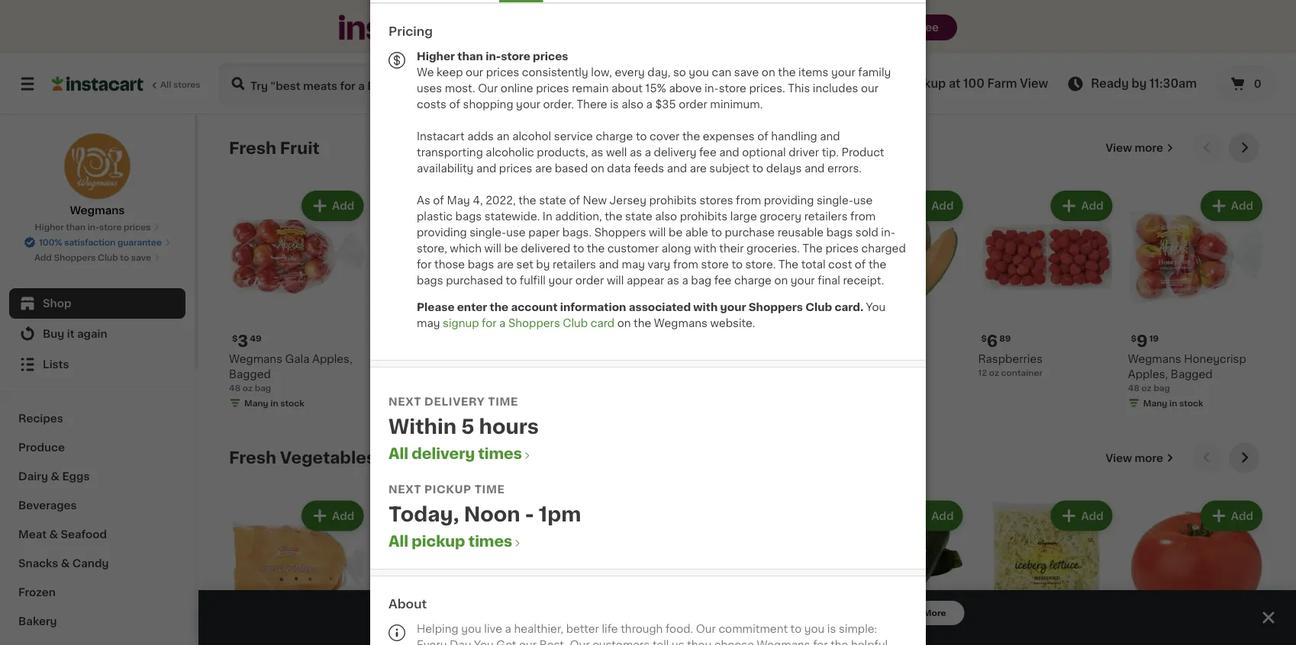 Task type: vqa. For each thing, say whether or not it's contained in the screenshot.
the You to the top
yes



Task type: describe. For each thing, give the bounding box(es) containing it.
0
[[1254, 79, 1261, 89]]

reusable
[[778, 227, 824, 238]]

costs
[[417, 99, 446, 110]]

1 vertical spatial higher than in-store prices
[[35, 223, 151, 232]]

instacart logo image
[[52, 75, 143, 93]]

customers
[[592, 640, 650, 646]]

2 in from the left
[[420, 399, 428, 407]]

as of may 4, 2022, the state of new jersey prohibits stores from providing single-use plastic bags statewide. in addition, the state also prohibits large grocery retailers from providing single-use paper bags. shoppers will be able to purchase reusable bags sold in- store, which will be delivered to the customer along with their groceries. the prices charged for those bags are set by retailers and may vary from store to store. the total cost of the bags purchased to fulfill your order will appear as a bag fee charge on your final receipt.
[[417, 195, 906, 286]]

store inside we keep our prices consistently low, every day, so you can save on the items your family uses most. our online prices remain about 15% above in-store prices. this includes our costs of shopping your order. there is also a $35 order minimum.
[[719, 83, 746, 94]]

shoppers down store.
[[749, 302, 803, 313]]

and up tip.
[[820, 131, 840, 142]]

errors.
[[827, 163, 862, 174]]

100% satisfaction guarantee
[[39, 239, 162, 247]]

each (est.)
[[565, 332, 630, 344]]

card
[[591, 318, 615, 329]]

many for 9
[[1143, 399, 1167, 407]]

cover
[[650, 131, 680, 142]]

0 vertical spatial higher than in-store prices
[[417, 51, 568, 61]]

grocery
[[760, 211, 802, 222]]

try free
[[896, 22, 939, 33]]

express icon image
[[339, 15, 491, 40]]

2 vertical spatial club
[[563, 318, 588, 329]]

of up the "receipt." on the right top
[[855, 259, 866, 270]]

delivery for time
[[424, 397, 485, 407]]

1
[[828, 369, 832, 377]]

0 horizontal spatial single-
[[470, 227, 506, 238]]

wegmans gala apples, bagged 48 oz bag
[[229, 354, 352, 392]]

2022,
[[486, 195, 516, 206]]

to down set
[[506, 275, 517, 286]]

each inside cantaloupes 1 each
[[834, 369, 855, 377]]

$ 6 89
[[981, 333, 1011, 349]]

stock for 9
[[1179, 399, 1203, 407]]

2 horizontal spatial will
[[649, 227, 666, 238]]

2 horizontal spatial our
[[861, 83, 878, 94]]

48 for 3
[[229, 384, 241, 392]]

sweet
[[409, 369, 443, 380]]

along
[[662, 243, 691, 254]]

and down "driver"
[[804, 163, 825, 174]]

the down please enter the account information associated with your shoppers club card.
[[634, 318, 651, 329]]

in for 9
[[1169, 399, 1177, 407]]

$3.49 element
[[828, 331, 966, 351]]

item carousel region containing fresh fruit
[[229, 133, 1266, 431]]

purchase
[[725, 227, 775, 238]]

their
[[719, 243, 744, 254]]

bag for 9
[[1154, 384, 1170, 392]]

helping
[[417, 624, 458, 635]]

1 horizontal spatial will
[[607, 275, 624, 286]]

store up online
[[501, 51, 530, 61]]

a inside helping you live a healthier, better life through food.  our commitment to you is simple: every day you get our best.  our customers tell us they choose wegmans for the helpfu
[[505, 624, 511, 635]]

meat
[[18, 530, 47, 540]]

view for fresh vegetables
[[1106, 453, 1132, 464]]

wegmans logo image
[[64, 133, 131, 200]]

1 vertical spatial save
[[131, 254, 151, 262]]

low,
[[591, 67, 612, 77]]

commitment
[[719, 624, 788, 635]]

feeds
[[634, 163, 664, 174]]

again
[[77, 329, 107, 340]]

prices inside as of may 4, 2022, the state of new jersey prohibits stores from providing single-use plastic bags statewide. in addition, the state also prohibits large grocery retailers from providing single-use paper bags. shoppers will be able to purchase reusable bags sold in- store, which will be delivered to the customer along with their groceries. the prices charged for those bags are set by retailers and may vary from store to store. the total cost of the bags purchased to fulfill your order will appear as a bag fee charge on your final receipt.
[[825, 243, 859, 254]]

0 vertical spatial single-
[[817, 195, 853, 206]]

please
[[417, 302, 455, 313]]

on up (est.)
[[617, 318, 631, 329]]

expenses
[[703, 131, 755, 142]]

able
[[685, 227, 708, 238]]

view more button for fresh vegetables
[[1100, 443, 1180, 473]]

pricing
[[389, 25, 433, 37]]

healthier,
[[514, 624, 563, 635]]

prices down 'consistently'
[[536, 83, 569, 94]]

pickup for pickup
[[811, 79, 849, 89]]

also inside as of may 4, 2022, the state of new jersey prohibits stores from providing single-use plastic bags statewide. in addition, the state also prohibits large grocery retailers from providing single-use paper bags. shoppers will be able to purchase reusable bags sold in- store, which will be delivered to the customer along with their groceries. the prices charged for those bags are set by retailers and may vary from store to store. the total cost of the bags purchased to fulfill your order will appear as a bag fee charge on your final receipt.
[[655, 211, 677, 222]]

9
[[1137, 333, 1148, 349]]

1 horizontal spatial from
[[736, 195, 761, 206]]

0 horizontal spatial as
[[591, 147, 603, 158]]

next for today, noon - 1pm
[[389, 484, 421, 495]]

1 horizontal spatial use
[[853, 195, 873, 206]]

your down online
[[516, 99, 540, 110]]

0 vertical spatial prohibits
[[649, 195, 697, 206]]

2 stock from the left
[[430, 399, 454, 407]]

get
[[496, 640, 516, 646]]

about
[[389, 598, 427, 611]]

the up statewide.
[[519, 195, 536, 206]]

bags down 4,
[[455, 211, 482, 222]]

2 tab from the left
[[543, 0, 676, 2]]

fee inside as of may 4, 2022, the state of new jersey prohibits stores from providing single-use plastic bags statewide. in addition, the state also prohibits large grocery retailers from providing single-use paper bags. shoppers will be able to purchase reusable bags sold in- store, which will be delivered to the customer along with their groceries. the prices charged for those bags are set by retailers and may vary from store to store. the total cost of the bags purchased to fulfill your order will appear as a bag fee charge on your final receipt.
[[714, 275, 732, 286]]

items
[[798, 67, 828, 77]]

apples for wegmans organic honeycrisp apples
[[594, 369, 631, 380]]

fruit
[[280, 140, 320, 156]]

1 horizontal spatial are
[[535, 163, 552, 174]]

snacks & candy
[[18, 559, 109, 569]]

fee inside instacart adds an alcohol service charge to cover the expenses of handling and transporting alcoholic products, as well as a delivery fee and optional driver tip. product availability and prices are based on data feeds and are subject to delays and errors.
[[699, 147, 717, 158]]

produce link
[[9, 434, 185, 463]]

pickup for pickup at 100 farm view
[[905, 78, 946, 89]]

1 vertical spatial the
[[778, 259, 799, 270]]

1 horizontal spatial as
[[630, 147, 642, 158]]

add inside add shoppers club to save link
[[34, 254, 52, 262]]

this
[[788, 83, 810, 94]]

1 horizontal spatial the
[[803, 243, 823, 254]]

is inside we keep our prices consistently low, every day, so you can save on the items your family uses most. our online prices remain about 15% above in-store prices. this includes our costs of shopping your order. there is also a $35 order minimum.
[[610, 99, 619, 110]]

next for within 5 hours
[[389, 397, 421, 407]]

all for within 5 hours
[[389, 447, 408, 461]]

in- inside as of may 4, 2022, the state of new jersey prohibits stores from providing single-use plastic bags statewide. in addition, the state also prohibits large grocery retailers from providing single-use paper bags. shoppers will be able to purchase reusable bags sold in- store, which will be delivered to the customer along with their groceries. the prices charged for those bags are set by retailers and may vary from store to store. the total cost of the bags purchased to fulfill your order will appear as a bag fee charge on your final receipt.
[[881, 227, 895, 238]]

try free button
[[0, 0, 1296, 53]]

by inside as of may 4, 2022, the state of new jersey prohibits stores from providing single-use plastic bags statewide. in addition, the state also prohibits large grocery retailers from providing single-use paper bags. shoppers will be able to purchase reusable bags sold in- store, which will be delivered to the customer along with their groceries. the prices charged for those bags are set by retailers and may vary from store to store. the total cost of the bags purchased to fulfill your order will appear as a bag fee charge on your final receipt.
[[536, 259, 550, 270]]

try
[[896, 22, 914, 33]]

and right feeds
[[667, 163, 687, 174]]

apples, for 3
[[312, 354, 352, 364]]

above
[[669, 83, 702, 94]]

of up addition,
[[569, 195, 580, 206]]

& for snacks
[[61, 559, 70, 569]]

shop
[[43, 298, 71, 309]]

a inside instacart adds an alcohol service charge to cover the expenses of handling and transporting alcoholic products, as well as a delivery fee and optional driver tip. product availability and prices are based on data feeds and are subject to delays and errors.
[[645, 147, 651, 158]]

2 vertical spatial from
[[673, 259, 698, 270]]

1 vertical spatial retailers
[[553, 259, 596, 270]]

wegmans down associated
[[654, 318, 707, 329]]

0 horizontal spatial will
[[484, 243, 501, 254]]

many in stock for 9
[[1143, 399, 1203, 407]]

seafood
[[61, 530, 107, 540]]

container
[[1001, 369, 1043, 377]]

your right fulfill
[[548, 275, 573, 286]]

0 vertical spatial state
[[539, 195, 566, 206]]

2 horizontal spatial are
[[690, 163, 707, 174]]

enter
[[457, 302, 487, 313]]

on inside as of may 4, 2022, the state of new jersey prohibits stores from providing single-use plastic bags statewide. in addition, the state also prohibits large grocery retailers from providing single-use paper bags. shoppers will be able to purchase reusable bags sold in- store, which will be delivered to the customer along with their groceries. the prices charged for those bags are set by retailers and may vary from store to store. the total cost of the bags purchased to fulfill your order will appear as a bag fee charge on your final receipt.
[[774, 275, 788, 286]]

is inside helping you live a healthier, better life through food.  our commitment to you is simple: every day you get our best.  our customers tell us they choose wegmans for the helpfu
[[827, 624, 836, 635]]

may inside you may
[[417, 318, 440, 329]]

to left 'cover' at the right top of the page
[[636, 131, 647, 142]]

2 horizontal spatial you
[[804, 624, 825, 635]]

oz for 3
[[243, 384, 253, 392]]

set
[[516, 259, 533, 270]]

may inside as of may 4, 2022, the state of new jersey prohibits stores from providing single-use plastic bags statewide. in addition, the state also prohibits large grocery retailers from providing single-use paper bags. shoppers will be able to purchase reusable bags sold in- store, which will be delivered to the customer along with their groceries. the prices charged for those bags are set by retailers and may vary from store to store. the total cost of the bags purchased to fulfill your order will appear as a bag fee charge on your final receipt.
[[622, 259, 645, 270]]

1 vertical spatial from
[[850, 211, 876, 222]]

vegetables
[[280, 450, 376, 466]]

a inside we keep our prices consistently low, every day, so you can save on the items your family uses most. our online prices remain about 15% above in-store prices. this includes our costs of shopping your order. there is also a $35 order minimum.
[[646, 99, 653, 110]]

prices inside higher than in-store prices link
[[124, 223, 151, 232]]

charged
[[861, 243, 906, 254]]

add shoppers club to save
[[34, 254, 151, 262]]

wegmans for wegmans honeycrisp apples, bagged 48 oz bag
[[1128, 354, 1181, 364]]

better
[[566, 624, 599, 635]]

your up includes
[[831, 67, 855, 77]]

& for dairy
[[51, 472, 60, 482]]

it
[[67, 329, 75, 340]]

product group containing 9
[[1128, 188, 1266, 412]]

shoppers down the account
[[508, 318, 560, 329]]

the down jersey
[[605, 211, 622, 222]]

49
[[250, 334, 262, 343]]

1 vertical spatial with
[[693, 302, 718, 313]]

48 for 9
[[1128, 384, 1140, 392]]

account
[[511, 302, 558, 313]]

wegmans for wegmans sugar bee apples
[[678, 354, 732, 364]]

adds
[[467, 131, 494, 142]]

(est.)
[[598, 332, 630, 344]]

wegmans pineapple, extra sweet
[[379, 354, 491, 380]]

in- inside we keep our prices consistently low, every day, so you can save on the items your family uses most. our online prices remain about 15% above in-store prices. this includes our costs of shopping your order. there is also a $35 order minimum.
[[705, 83, 719, 94]]

the down bags.
[[587, 243, 605, 254]]

many for 3
[[244, 399, 268, 407]]

stores inside as of may 4, 2022, the state of new jersey prohibits stores from providing single-use plastic bags statewide. in addition, the state also prohibits large grocery retailers from providing single-use paper bags. shoppers will be able to purchase reusable bags sold in- store, which will be delivered to the customer along with their groceries. the prices charged for those bags are set by retailers and may vary from store to store. the total cost of the bags purchased to fulfill your order will appear as a bag fee charge on your final receipt.
[[700, 195, 733, 206]]

and up subject
[[719, 147, 739, 158]]

handling
[[771, 131, 817, 142]]

your down total
[[791, 275, 815, 286]]

your up website.
[[720, 302, 746, 313]]

vary
[[648, 259, 670, 270]]

satisfaction
[[64, 239, 115, 247]]

choose
[[714, 640, 754, 646]]

of inside instacart adds an alcohol service charge to cover the expenses of handling and transporting alcoholic products, as well as a delivery fee and optional driver tip. product availability and prices are based on data feeds and are subject to delays and errors.
[[757, 131, 768, 142]]

store.
[[745, 259, 776, 270]]

to down optional
[[752, 163, 763, 174]]

store up the 100% satisfaction guarantee
[[99, 223, 122, 232]]

which
[[450, 243, 482, 254]]

main content containing fresh fruit
[[198, 114, 1296, 646]]

products,
[[537, 147, 588, 158]]

wegmans sugar bee apples button
[[678, 188, 816, 406]]

bags left sold
[[826, 227, 853, 238]]

frozen link
[[9, 579, 185, 608]]

1 vertical spatial than
[[66, 223, 86, 232]]

our inside we keep our prices consistently low, every day, so you can save on the items your family uses most. our online prices remain about 15% above in-store prices. this includes our costs of shopping your order. there is also a $35 order minimum.
[[478, 83, 498, 94]]

sold
[[856, 227, 878, 238]]

prices.
[[749, 83, 785, 94]]

groceries.
[[747, 243, 800, 254]]

2 horizontal spatial club
[[805, 302, 832, 313]]

 for -
[[512, 538, 523, 549]]

bakery link
[[9, 608, 185, 637]]

of right as
[[433, 195, 444, 206]]

dairy & eggs link
[[9, 463, 185, 492]]

as inside as of may 4, 2022, the state of new jersey prohibits stores from providing single-use plastic bags statewide. in addition, the state also prohibits large grocery retailers from providing single-use paper bags. shoppers will be able to purchase reusable bags sold in- store, which will be delivered to the customer along with their groceries. the prices charged for those bags are set by retailers and may vary from store to store. the total cost of the bags purchased to fulfill your order will appear as a bag fee charge on your final receipt.
[[667, 275, 679, 286]]

pickup button
[[773, 69, 863, 99]]

today,
[[389, 505, 459, 525]]

charge inside instacart adds an alcohol service charge to cover the expenses of handling and transporting alcoholic products, as well as a delivery fee and optional driver tip. product availability and prices are based on data feeds and are subject to delays and errors.
[[596, 131, 633, 142]]

dairy & eggs
[[18, 472, 90, 482]]

0 vertical spatial all
[[160, 81, 171, 89]]

fresh for fresh fruit
[[229, 140, 276, 156]]

1 horizontal spatial for
[[482, 318, 497, 329]]

-
[[525, 505, 534, 525]]

bags up purchased
[[468, 259, 494, 270]]

order inside we keep our prices consistently low, every day, so you can save on the items your family uses most. our online prices remain about 15% above in-store prices. this includes our costs of shopping your order. there is also a $35 order minimum.
[[679, 99, 707, 110]]

1 vertical spatial use
[[506, 227, 526, 238]]

delivery for times
[[412, 447, 475, 461]]

please enter the account information associated with your shoppers club card.
[[417, 302, 866, 313]]

also inside we keep our prices consistently low, every day, so you can save on the items your family uses most. our online prices remain about 15% above in-store prices. this includes our costs of shopping your order. there is also a $35 order minimum.
[[621, 99, 643, 110]]

view more for fruit
[[1106, 143, 1163, 153]]

eggs
[[62, 472, 90, 482]]

ready by 11:30am
[[1091, 78, 1197, 89]]

all pickup times 
[[389, 535, 523, 549]]

1 horizontal spatial state
[[625, 211, 652, 222]]

shoppers inside as of may 4, 2022, the state of new jersey prohibits stores from providing single-use plastic bags statewide. in addition, the state also prohibits large grocery retailers from providing single-use paper bags. shoppers will be able to purchase reusable bags sold in- store, which will be delivered to the customer along with their groceries. the prices charged for those bags are set by retailers and may vary from store to store. the total cost of the bags purchased to fulfill your order will appear as a bag fee charge on your final receipt.
[[594, 227, 646, 238]]

1 horizontal spatial than
[[457, 51, 483, 61]]

you inside we keep our prices consistently low, every day, so you can save on the items your family uses most. our online prices remain about 15% above in-store prices. this includes our costs of shopping your order. there is also a $35 order minimum.
[[689, 67, 709, 77]]

includes
[[813, 83, 858, 94]]

bags down those
[[417, 275, 443, 286]]

all stores
[[160, 81, 200, 89]]

2 horizontal spatial our
[[696, 624, 716, 635]]

bagged for 9
[[1171, 369, 1213, 380]]

about
[[611, 83, 643, 94]]

0 horizontal spatial you
[[461, 624, 481, 635]]

view for fresh fruit
[[1106, 143, 1132, 153]]

associated
[[629, 302, 691, 313]]

our inside helping you live a healthier, better life through food.  our commitment to you is simple: every day you get our best.  our customers tell us they choose wegmans for the helpfu
[[519, 640, 537, 646]]

shoppers down satisfaction
[[54, 254, 96, 262]]

an
[[497, 131, 510, 142]]

to down guarantee
[[120, 254, 129, 262]]

charge inside as of may 4, 2022, the state of new jersey prohibits stores from providing single-use plastic bags statewide. in addition, the state also prohibits large grocery retailers from providing single-use paper bags. shoppers will be able to purchase reusable bags sold in- store, which will be delivered to the customer along with their groceries. the prices charged for those bags are set by retailers and may vary from store to store. the total cost of the bags purchased to fulfill your order will appear as a bag fee charge on your final receipt.
[[734, 275, 772, 286]]

pickup for next
[[424, 484, 472, 495]]

product group containing 3
[[229, 188, 367, 412]]

consistently
[[522, 67, 588, 77]]

times for 5
[[478, 447, 522, 461]]

15%
[[645, 83, 666, 94]]

service type group
[[653, 69, 863, 99]]

in
[[543, 211, 552, 222]]

bag inside as of may 4, 2022, the state of new jersey prohibits stores from providing single-use plastic bags statewide. in addition, the state also prohibits large grocery retailers from providing single-use paper bags. shoppers will be able to purchase reusable bags sold in- store, which will be delivered to the customer along with their groceries. the prices charged for those bags are set by retailers and may vary from store to store. the total cost of the bags purchased to fulfill your order will appear as a bag fee charge on your final receipt.
[[691, 275, 711, 286]]

1pm
[[539, 505, 581, 525]]

0 vertical spatial providing
[[764, 195, 814, 206]]

in- up online
[[486, 51, 501, 61]]



Task type: locate. For each thing, give the bounding box(es) containing it.
1 vertical spatial single-
[[470, 227, 506, 238]]

as right "well"
[[630, 147, 642, 158]]

data
[[607, 163, 631, 174]]

our down family
[[861, 83, 878, 94]]

wegmans for wegmans pineapple, extra sweet
[[379, 354, 432, 364]]

you left simple:
[[804, 624, 825, 635]]

bag inside wegmans honeycrisp apples, bagged 48 oz bag
[[1154, 384, 1170, 392]]

honeycrisp inside wegmans organic honeycrisp apples
[[529, 369, 591, 380]]

1 view more button from the top
[[1100, 133, 1180, 163]]

1 vertical spatial may
[[417, 318, 440, 329]]

1 more from the top
[[1135, 143, 1163, 153]]

the inside helping you live a healthier, better life through food.  our commitment to you is simple: every day you get our best.  our customers tell us they choose wegmans for the helpfu
[[831, 640, 848, 646]]

times inside "all delivery times "
[[478, 447, 522, 461]]

wegmans inside wegmans pineapple, extra sweet
[[379, 354, 432, 364]]

tab
[[499, 0, 543, 2], [543, 0, 676, 2], [676, 0, 797, 2]]

use up sold
[[853, 195, 873, 206]]

1 vertical spatial charge
[[734, 275, 772, 286]]

12
[[978, 369, 987, 377]]

be up set
[[504, 243, 518, 254]]

a down along
[[682, 275, 688, 286]]

apples inside wegmans sugar bee apples
[[678, 369, 716, 380]]

from up the large
[[736, 195, 761, 206]]

all for today, noon - 1pm
[[389, 535, 408, 549]]

0 vertical spatial our
[[466, 67, 483, 77]]

in up within
[[420, 399, 428, 407]]

fresh for fresh vegetables
[[229, 450, 276, 466]]

pickup for all
[[412, 535, 465, 549]]

through
[[621, 624, 663, 635]]

1 vertical spatial more
[[1135, 453, 1163, 464]]

2 horizontal spatial $
[[1131, 334, 1137, 343]]

main content
[[198, 114, 1296, 646]]

pickup inside button
[[811, 79, 849, 89]]

$ for 9
[[1131, 334, 1137, 343]]

times inside all pickup times 
[[469, 535, 512, 549]]

$35
[[655, 99, 676, 110]]

0 horizontal spatial apples
[[594, 369, 631, 380]]

plastic
[[417, 211, 453, 222]]

signup for a shoppers club card on the wegmans website.
[[443, 318, 755, 329]]

1 vertical spatial our
[[861, 83, 878, 94]]

a up get on the bottom left of the page
[[505, 624, 511, 635]]

1 horizontal spatial you
[[689, 67, 709, 77]]

apples, inside wegmans honeycrisp apples, bagged 48 oz bag
[[1128, 369, 1168, 380]]

of down most.
[[449, 99, 460, 110]]

0 vertical spatial view more
[[1106, 143, 1163, 153]]

paper
[[528, 227, 560, 238]]

many in stock for 3
[[244, 399, 304, 407]]

2 bagged from the left
[[1171, 369, 1213, 380]]

more
[[1135, 143, 1163, 153], [1135, 453, 1163, 464]]

a inside as of may 4, 2022, the state of new jersey prohibits stores from providing single-use plastic bags statewide. in addition, the state also prohibits large grocery retailers from providing single-use paper bags. shoppers will be able to purchase reusable bags sold in- store, which will be delivered to the customer along with their groceries. the prices charged for those bags are set by retailers and may vary from store to store. the total cost of the bags purchased to fulfill your order will appear as a bag fee charge on your final receipt.
[[682, 275, 688, 286]]

in- up 100% satisfaction guarantee button at the left top of the page
[[88, 223, 99, 232]]

0 horizontal spatial our
[[466, 67, 483, 77]]

to down bags.
[[573, 243, 584, 254]]

wegmans inside helping you live a healthier, better life through food.  our commitment to you is simple: every day you get our best.  our customers tell us they choose wegmans for the helpfu
[[757, 640, 810, 646]]

1 $ from the left
[[232, 334, 238, 343]]

2 view more button from the top
[[1100, 443, 1180, 473]]

item carousel region
[[229, 133, 1266, 431], [229, 443, 1266, 646]]

more for fresh fruit
[[1135, 143, 1163, 153]]

1 vertical spatial all
[[389, 447, 408, 461]]

2 horizontal spatial oz
[[1142, 384, 1152, 392]]

1 vertical spatial state
[[625, 211, 652, 222]]

1 vertical spatial time
[[475, 484, 505, 495]]

single- down errors.
[[817, 195, 853, 206]]

save inside we keep our prices consistently low, every day, so you can save on the items your family uses most. our online prices remain about 15% above in-store prices. this includes our costs of shopping your order. there is also a $35 order minimum.
[[734, 67, 759, 77]]

transporting
[[417, 147, 483, 158]]

next up today,
[[389, 484, 421, 495]]

oz for 9
[[1142, 384, 1152, 392]]

the right the "enter"
[[490, 302, 508, 313]]

you down live
[[474, 640, 494, 646]]

wegmans inside wegmans gala apples, bagged 48 oz bag
[[229, 354, 282, 364]]

bag inside wegmans gala apples, bagged 48 oz bag
[[255, 384, 271, 392]]

wegmans link
[[64, 133, 131, 218]]


[[389, 625, 405, 642]]

$ inside $ 6 89
[[981, 334, 987, 343]]

None search field
[[218, 63, 633, 105]]

many in stock down wegmans honeycrisp apples, bagged 48 oz bag
[[1143, 399, 1203, 407]]

1 vertical spatial fresh
[[229, 450, 276, 466]]

pickup down today,
[[412, 535, 465, 549]]

wegmans up extra
[[379, 354, 432, 364]]

& for meat
[[49, 530, 58, 540]]

to down their
[[732, 259, 743, 270]]

0 horizontal spatial many
[[244, 399, 268, 407]]

3 many in stock from the left
[[1143, 399, 1203, 407]]

1 horizontal spatial higher
[[417, 51, 455, 61]]

2 vertical spatial will
[[607, 275, 624, 286]]

2 apples from the left
[[678, 369, 716, 380]]

0 horizontal spatial are
[[497, 259, 514, 270]]

with inside as of may 4, 2022, the state of new jersey prohibits stores from providing single-use plastic bags statewide. in addition, the state also prohibits large grocery retailers from providing single-use paper bags. shoppers will be able to purchase reusable bags sold in- store, which will be delivered to the customer along with their groceries. the prices charged for those bags are set by retailers and may vary from store to store. the total cost of the bags purchased to fulfill your order will appear as a bag fee charge on your final receipt.
[[694, 243, 717, 254]]

appear
[[627, 275, 664, 286]]

1 48 from the left
[[229, 384, 241, 392]]

1 vertical spatial stores
[[700, 195, 733, 206]]

1 vertical spatial prohibits
[[680, 211, 728, 222]]

you up day
[[461, 624, 481, 635]]

2 more from the top
[[1135, 453, 1163, 464]]

pickup inside all pickup times 
[[412, 535, 465, 549]]

apples, down $ 9 19 at the right
[[1128, 369, 1168, 380]]

well
[[606, 147, 627, 158]]

fresh left vegetables
[[229, 450, 276, 466]]

gala
[[285, 354, 310, 364]]

0 vertical spatial fee
[[699, 147, 717, 158]]

1 apples from the left
[[594, 369, 631, 380]]

each inside product group
[[565, 332, 595, 344]]

&
[[51, 472, 60, 482], [49, 530, 58, 540], [61, 559, 70, 569]]

1 stock from the left
[[280, 399, 304, 407]]

48
[[229, 384, 241, 392], [1128, 384, 1140, 392]]

food.
[[666, 624, 693, 635]]

2 fresh from the top
[[229, 450, 276, 466]]

shopping
[[463, 99, 513, 110]]

1 in from the left
[[270, 399, 278, 407]]

1 vertical spatial order
[[575, 275, 604, 286]]

by down delivered on the left of the page
[[536, 259, 550, 270]]

view more button
[[1100, 133, 1180, 163], [1100, 443, 1180, 473]]

3 in from the left
[[1169, 399, 1177, 407]]

1 vertical spatial club
[[805, 302, 832, 313]]

the down charged
[[869, 259, 886, 270]]

product group
[[229, 188, 367, 412], [379, 188, 516, 412], [529, 188, 666, 425], [678, 188, 816, 420], [828, 188, 966, 397], [978, 188, 1116, 379], [1128, 188, 1266, 412], [229, 498, 367, 646], [379, 498, 516, 646], [828, 498, 966, 646], [978, 498, 1116, 646], [1128, 498, 1266, 646]]

apples, inside wegmans gala apples, bagged 48 oz bag
[[312, 354, 352, 364]]

2 item carousel region from the top
[[229, 443, 1266, 646]]

3 many from the left
[[1143, 399, 1167, 407]]

bags
[[455, 211, 482, 222], [826, 227, 853, 238], [468, 259, 494, 270], [417, 275, 443, 286]]

0 vertical spatial next
[[389, 397, 421, 407]]

of
[[449, 99, 460, 110], [757, 131, 768, 142], [433, 195, 444, 206], [569, 195, 580, 206], [855, 259, 866, 270]]

for inside as of may 4, 2022, the state of new jersey prohibits stores from providing single-use plastic bags statewide. in addition, the state also prohibits large grocery retailers from providing single-use paper bags. shoppers will be able to purchase reusable bags sold in- store, which will be delivered to the customer along with their groceries. the prices charged for those bags are set by retailers and may vary from store to store. the total cost of the bags purchased to fulfill your order will appear as a bag fee charge on your final receipt.
[[417, 259, 432, 270]]

wegmans down $ 9 19 at the right
[[1128, 354, 1181, 364]]

19
[[1149, 334, 1159, 343]]

0 vertical spatial apples,
[[312, 354, 352, 364]]

1 vertical spatial times
[[469, 535, 512, 549]]

time for 5
[[488, 397, 518, 407]]

use down statewide.
[[506, 227, 526, 238]]

1 vertical spatial for
[[482, 318, 497, 329]]

1 vertical spatial view
[[1106, 143, 1132, 153]]

shoppers
[[594, 227, 646, 238], [54, 254, 96, 262], [749, 302, 803, 313], [508, 318, 560, 329]]

1 tab from the left
[[499, 0, 543, 2]]

0 vertical spatial our
[[478, 83, 498, 94]]

on inside we keep our prices consistently low, every day, so you can save on the items your family uses most. our online prices remain about 15% above in-store prices. this includes our costs of shopping your order. there is also a $35 order minimum.
[[762, 67, 775, 77]]

2 horizontal spatial many
[[1143, 399, 1167, 407]]

oz inside raspberries 12 oz container
[[989, 369, 999, 377]]

be up along
[[669, 227, 683, 238]]

1 vertical spatial honeycrisp
[[529, 369, 591, 380]]

1 horizontal spatial order
[[679, 99, 707, 110]]

0 horizontal spatial bagged
[[229, 369, 271, 380]]

2 horizontal spatial for
[[813, 640, 828, 646]]

wegmans inside wegmans link
[[70, 205, 125, 216]]

the inside instacart adds an alcohol service charge to cover the expenses of handling and transporting alcoholic products, as well as a delivery fee and optional driver tip. product availability and prices are based on data feeds and are subject to delays and errors.
[[682, 131, 700, 142]]

0 horizontal spatial oz
[[243, 384, 253, 392]]

1 bagged from the left
[[229, 369, 271, 380]]

every
[[417, 640, 447, 646]]

tip.
[[822, 147, 839, 158]]

from down along
[[673, 259, 698, 270]]

be
[[669, 227, 683, 238], [504, 243, 518, 254]]

within 5 hours
[[389, 418, 539, 437]]

each down signup for a shoppers club card on the wegmans website.
[[565, 332, 595, 344]]

next delivery time
[[389, 397, 518, 407]]

are inside as of may 4, 2022, the state of new jersey prohibits stores from providing single-use plastic bags statewide. in addition, the state also prohibits large grocery retailers from providing single-use paper bags. shoppers will be able to purchase reusable bags sold in- store, which will be delivered to the customer along with their groceries. the prices charged for those bags are set by retailers and may vary from store to store. the total cost of the bags purchased to fulfill your order will appear as a bag fee charge on your final receipt.
[[497, 259, 514, 270]]

1 horizontal spatial you
[[866, 302, 886, 313]]

pickup inside popup button
[[905, 78, 946, 89]]

1 horizontal spatial be
[[669, 227, 683, 238]]

1 next from the top
[[389, 397, 421, 407]]

 inside "all delivery times "
[[522, 451, 533, 461]]

1 vertical spatial view more button
[[1100, 443, 1180, 473]]

bag down $ 9 19 at the right
[[1154, 384, 1170, 392]]

uses
[[417, 83, 442, 94]]

0 horizontal spatial in
[[270, 399, 278, 407]]

prohibits
[[649, 195, 697, 206], [680, 211, 728, 222]]

delivered
[[521, 243, 570, 254]]

stock
[[280, 399, 304, 407], [430, 399, 454, 407], [1179, 399, 1203, 407]]

will left the appear
[[607, 275, 624, 286]]

3 stock from the left
[[1179, 399, 1203, 407]]

1 view more from the top
[[1106, 143, 1163, 153]]

state down jersey
[[625, 211, 652, 222]]

wegmans inside wegmans organic honeycrisp apples
[[529, 354, 582, 364]]

0 horizontal spatial be
[[504, 243, 518, 254]]

48 inside wegmans gala apples, bagged 48 oz bag
[[229, 384, 241, 392]]

 inside all pickup times 
[[512, 538, 523, 549]]

time up hours
[[488, 397, 518, 407]]

2 many in stock from the left
[[394, 399, 454, 407]]

0 vertical spatial stores
[[173, 81, 200, 89]]

oz right 12
[[989, 369, 999, 377]]

all inside all pickup times 
[[389, 535, 408, 549]]

a right signup on the left
[[499, 318, 506, 329]]

prices up cost
[[825, 243, 859, 254]]

$ inside $ 3 49
[[232, 334, 238, 343]]

times for noon
[[469, 535, 512, 549]]

service
[[554, 131, 593, 142]]

oz inside wegmans gala apples, bagged 48 oz bag
[[243, 384, 253, 392]]

beverages
[[18, 501, 77, 511]]

on inside instacart adds an alcohol service charge to cover the expenses of handling and transporting alcoholic products, as well as a delivery fee and optional driver tip. product availability and prices are based on data feeds and are subject to delays and errors.
[[591, 163, 604, 174]]

the inside we keep our prices consistently low, every day, so you can save on the items your family uses most. our online prices remain about 15% above in-store prices. this includes our costs of shopping your order. there is also a $35 order minimum.
[[778, 67, 796, 77]]

0 vertical spatial higher
[[417, 51, 455, 61]]

0 vertical spatial by
[[1132, 78, 1147, 89]]

also
[[621, 99, 643, 110], [655, 211, 677, 222]]

1 horizontal spatial pickup
[[905, 78, 946, 89]]

each
[[565, 332, 595, 344], [834, 369, 855, 377]]

save right the can
[[734, 67, 759, 77]]

1 horizontal spatial 48
[[1128, 384, 1140, 392]]

oz down $ 9 19 at the right
[[1142, 384, 1152, 392]]

2 horizontal spatial in
[[1169, 399, 1177, 407]]

2 48 from the left
[[1128, 384, 1140, 392]]

wegmans for wegmans gala apples, bagged 48 oz bag
[[229, 354, 282, 364]]

prices down alcoholic
[[499, 163, 532, 174]]

all inside "all delivery times "
[[389, 447, 408, 461]]

live
[[484, 624, 502, 635]]

1 horizontal spatial apples,
[[1128, 369, 1168, 380]]

treatment tracker modal dialog
[[198, 591, 1296, 646]]

1 horizontal spatial $
[[981, 334, 987, 343]]

best.
[[539, 640, 567, 646]]

$ for 6
[[981, 334, 987, 343]]

and inside as of may 4, 2022, the state of new jersey prohibits stores from providing single-use plastic bags statewide. in addition, the state also prohibits large grocery retailers from providing single-use paper bags. shoppers will be able to purchase reusable bags sold in- store, which will be delivered to the customer along with their groceries. the prices charged for those bags are set by retailers and may vary from store to store. the total cost of the bags purchased to fulfill your order will appear as a bag fee charge on your final receipt.
[[599, 259, 619, 270]]

view more
[[1106, 143, 1163, 153], [1106, 453, 1163, 464]]

to right commitment
[[790, 624, 802, 635]]

as
[[591, 147, 603, 158], [630, 147, 642, 158], [667, 275, 679, 286]]

product group containing 6
[[978, 188, 1116, 379]]

3 $ from the left
[[1131, 334, 1137, 343]]

& left candy
[[61, 559, 70, 569]]

higher up 100%
[[35, 223, 64, 232]]

minimum.
[[710, 99, 763, 110]]

the right 'cover' at the right top of the page
[[682, 131, 700, 142]]

apples for wegmans sugar bee apples
[[678, 369, 716, 380]]

$ left "19" on the bottom
[[1131, 334, 1137, 343]]

information
[[560, 302, 626, 313]]

oz
[[989, 369, 999, 377], [243, 384, 253, 392], [1142, 384, 1152, 392]]

life
[[602, 624, 618, 635]]

1 horizontal spatial in
[[420, 399, 428, 407]]

item carousel region containing fresh vegetables
[[229, 443, 1266, 646]]

1 horizontal spatial organic
[[585, 354, 627, 364]]

you right card.
[[866, 302, 886, 313]]

fee down expenses on the top right
[[699, 147, 717, 158]]

0 horizontal spatial bag
[[255, 384, 271, 392]]

and down customer on the top of the page
[[599, 259, 619, 270]]

use
[[853, 195, 873, 206], [506, 227, 526, 238]]

$ inside $ 9 19
[[1131, 334, 1137, 343]]

and down alcoholic
[[476, 163, 496, 174]]

0 vertical spatial retailers
[[804, 211, 848, 222]]

may down please
[[417, 318, 440, 329]]

store inside as of may 4, 2022, the state of new jersey prohibits stores from providing single-use plastic bags statewide. in addition, the state also prohibits large grocery retailers from providing single-use paper bags. shoppers will be able to purchase reusable bags sold in- store, which will be delivered to the customer along with their groceries. the prices charged for those bags are set by retailers and may vary from store to store. the total cost of the bags purchased to fulfill your order will appear as a bag fee charge on your final receipt.
[[701, 259, 729, 270]]

signup for a shoppers club card link
[[443, 318, 617, 329]]

1 horizontal spatial save
[[734, 67, 759, 77]]

0 horizontal spatial providing
[[417, 227, 467, 238]]

than up satisfaction
[[66, 223, 86, 232]]

our down better
[[570, 640, 590, 646]]

providing
[[764, 195, 814, 206], [417, 227, 467, 238]]

$1.88 each (estimated) element
[[529, 642, 666, 646]]

may down customer on the top of the page
[[622, 259, 645, 270]]

0 vertical spatial 
[[522, 451, 533, 461]]

wegmans down $ 3 49
[[229, 354, 282, 364]]

with up website.
[[693, 302, 718, 313]]

club down information
[[563, 318, 588, 329]]

based
[[555, 163, 588, 174]]

100
[[963, 78, 984, 89]]

add button
[[303, 192, 362, 220], [453, 192, 512, 220], [603, 192, 662, 220], [753, 192, 811, 220], [902, 192, 961, 220], [1052, 192, 1111, 220], [1202, 192, 1261, 220], [303, 502, 362, 530], [453, 502, 512, 530], [902, 502, 961, 530], [1052, 502, 1111, 530], [1202, 502, 1261, 530]]

& inside "link"
[[61, 559, 70, 569]]

1 many from the left
[[244, 399, 268, 407]]

prices up 'consistently'
[[533, 51, 568, 61]]

optional
[[742, 147, 786, 158]]

to inside helping you live a healthier, better life through food.  our commitment to you is simple: every day you get our best.  our customers tell us they choose wegmans for the helpfu
[[790, 624, 802, 635]]

1 vertical spatial organic
[[585, 354, 627, 364]]

3 tab from the left
[[676, 0, 797, 2]]

many down wegmans gala apples, bagged 48 oz bag
[[244, 399, 268, 407]]

1 vertical spatial view more
[[1106, 453, 1163, 464]]

in- down the can
[[705, 83, 719, 94]]

bagged inside wegmans honeycrisp apples, bagged 48 oz bag
[[1171, 369, 1213, 380]]

1 vertical spatial also
[[655, 211, 677, 222]]

apples inside wegmans organic honeycrisp apples
[[594, 369, 631, 380]]

to right able
[[711, 227, 722, 238]]

1 horizontal spatial stock
[[430, 399, 454, 407]]

0 horizontal spatial also
[[621, 99, 643, 110]]

1 many in stock from the left
[[244, 399, 304, 407]]

fresh fruit
[[229, 140, 320, 156]]

will up along
[[649, 227, 666, 238]]

many up within
[[394, 399, 418, 407]]

bag
[[691, 275, 711, 286], [255, 384, 271, 392], [1154, 384, 1170, 392]]

tab list
[[370, 0, 926, 2]]

0 button
[[1215, 66, 1278, 102]]

2 many from the left
[[394, 399, 418, 407]]

1 horizontal spatial retailers
[[804, 211, 848, 222]]

noon
[[464, 505, 520, 525]]

snacks
[[18, 559, 58, 569]]

0 vertical spatial will
[[649, 227, 666, 238]]

 for hours
[[522, 451, 533, 461]]

are down products,
[[535, 163, 552, 174]]

order up information
[[575, 275, 604, 286]]

0 horizontal spatial save
[[131, 254, 151, 262]]

wegmans inside wegmans sugar bee apples
[[678, 354, 732, 364]]

are left subject
[[690, 163, 707, 174]]

bagged inside wegmans gala apples, bagged 48 oz bag
[[229, 369, 271, 380]]

wegmans for wegmans
[[70, 205, 125, 216]]

higher than in-store prices link
[[35, 221, 160, 234]]

0 horizontal spatial use
[[506, 227, 526, 238]]

wegmans inside wegmans honeycrisp apples, bagged 48 oz bag
[[1128, 354, 1181, 364]]

2 $ from the left
[[981, 334, 987, 343]]

1 fresh from the top
[[229, 140, 276, 156]]

you inside you may
[[866, 302, 886, 313]]

view inside pickup at 100 farm view popup button
[[1020, 78, 1048, 89]]

$0.84 each (estimated) element
[[828, 642, 966, 646]]

more button
[[905, 601, 965, 626]]

product
[[841, 147, 884, 158]]

stores
[[173, 81, 200, 89], [700, 195, 733, 206]]

$2.89 element
[[229, 642, 367, 646]]

1 horizontal spatial oz
[[989, 369, 999, 377]]

delivery down within 5 hours
[[412, 447, 475, 461]]

view more button for fresh fruit
[[1100, 133, 1180, 163]]

0 horizontal spatial higher
[[35, 223, 64, 232]]

0 horizontal spatial each
[[565, 332, 595, 344]]

order inside as of may 4, 2022, the state of new jersey prohibits stores from providing single-use plastic bags statewide. in addition, the state also prohibits large grocery retailers from providing single-use paper bags. shoppers will be able to purchase reusable bags sold in- store, which will be delivered to the customer along with their groceries. the prices charged for those bags are set by retailers and may vary from store to store. the total cost of the bags purchased to fulfill your order will appear as a bag fee charge on your final receipt.
[[575, 275, 604, 286]]

oz inside wegmans honeycrisp apples, bagged 48 oz bag
[[1142, 384, 1152, 392]]

1 vertical spatial each
[[834, 369, 855, 377]]

subject
[[709, 163, 750, 174]]

$ 3 49
[[232, 333, 262, 349]]

89
[[999, 334, 1011, 343]]

also down the about
[[621, 99, 643, 110]]

48 down 9
[[1128, 384, 1140, 392]]

view more for vegetables
[[1106, 453, 1163, 464]]

cost
[[828, 259, 852, 270]]

fresh
[[229, 140, 276, 156], [229, 450, 276, 466]]

2 next from the top
[[389, 484, 421, 495]]

sugar
[[735, 354, 766, 364]]

in
[[270, 399, 278, 407], [420, 399, 428, 407], [1169, 399, 1177, 407]]

1 horizontal spatial stores
[[700, 195, 733, 206]]

bakery
[[18, 617, 57, 627]]

 down noon
[[512, 538, 523, 549]]

apples, for 9
[[1128, 369, 1168, 380]]

0 horizontal spatial may
[[417, 318, 440, 329]]

you inside helping you live a healthier, better life through food.  our commitment to you is simple: every day you get our best.  our customers tell us they choose wegmans for the helpfu
[[474, 640, 494, 646]]

with
[[694, 243, 717, 254], [693, 302, 718, 313]]

0 vertical spatial use
[[853, 195, 873, 206]]

1 horizontal spatial our
[[570, 640, 590, 646]]

the
[[803, 243, 823, 254], [778, 259, 799, 270]]

1 vertical spatial you
[[474, 640, 494, 646]]

are left set
[[497, 259, 514, 270]]

stock down wegmans honeycrisp apples, bagged 48 oz bag
[[1179, 399, 1203, 407]]

organic inside wegmans organic honeycrisp apples
[[585, 354, 627, 364]]

times
[[478, 447, 522, 461], [469, 535, 512, 549]]

product group containing each (est.)
[[529, 188, 666, 425]]

guarantee
[[118, 239, 162, 247]]

time for noon
[[475, 484, 505, 495]]

prices up online
[[486, 67, 519, 77]]

$ left 89
[[981, 334, 987, 343]]

$ left 49
[[232, 334, 238, 343]]

remain
[[572, 83, 609, 94]]

buy
[[43, 329, 64, 340]]

0 vertical spatial delivery
[[654, 147, 696, 158]]

$ for 3
[[232, 334, 238, 343]]

all stores link
[[52, 63, 202, 105]]

100% satisfaction guarantee button
[[24, 234, 171, 249]]

more for fresh vegetables
[[1135, 453, 1163, 464]]

1 horizontal spatial bag
[[691, 275, 711, 286]]

1 horizontal spatial is
[[827, 624, 836, 635]]

will right which
[[484, 243, 501, 254]]

0 horizontal spatial club
[[98, 254, 118, 262]]

0 vertical spatial with
[[694, 243, 717, 254]]

many in stock down wegmans gala apples, bagged 48 oz bag
[[244, 399, 304, 407]]

0 vertical spatial be
[[669, 227, 683, 238]]

48 inside wegmans honeycrisp apples, bagged 48 oz bag
[[1128, 384, 1140, 392]]

bag down along
[[691, 275, 711, 286]]

1 horizontal spatial providing
[[764, 195, 814, 206]]

recipes
[[18, 414, 63, 424]]

1 horizontal spatial our
[[519, 640, 537, 646]]

many
[[244, 399, 268, 407], [394, 399, 418, 407], [1143, 399, 1167, 407]]

prices inside instacart adds an alcohol service charge to cover the expenses of handling and transporting alcoholic products, as well as a delivery fee and optional driver tip. product availability and prices are based on data feeds and are subject to delays and errors.
[[499, 163, 532, 174]]

wegmans honeycrisp apples, bagged 48 oz bag
[[1128, 354, 1246, 392]]

0 vertical spatial order
[[679, 99, 707, 110]]

delivery inside instacart adds an alcohol service charge to cover the expenses of handling and transporting alcoholic products, as well as a delivery fee and optional driver tip. product availability and prices are based on data feeds and are subject to delays and errors.
[[654, 147, 696, 158]]

honeycrisp inside wegmans honeycrisp apples, bagged 48 oz bag
[[1184, 354, 1246, 364]]

each right 1 on the bottom right of page
[[834, 369, 855, 377]]

customer
[[607, 243, 659, 254]]

$3.09 element
[[379, 331, 516, 351]]

lists link
[[9, 350, 185, 380]]

0 vertical spatial is
[[610, 99, 619, 110]]

club down the 100% satisfaction guarantee
[[98, 254, 118, 262]]

2 view more from the top
[[1106, 453, 1163, 464]]

our up most.
[[466, 67, 483, 77]]

bagged for 3
[[229, 369, 271, 380]]

stock for 3
[[280, 399, 304, 407]]

1 horizontal spatial by
[[1132, 78, 1147, 89]]

0 vertical spatial than
[[457, 51, 483, 61]]

next down extra
[[389, 397, 421, 407]]

on down store.
[[774, 275, 788, 286]]

1 vertical spatial by
[[536, 259, 550, 270]]

for inside helping you live a healthier, better life through food.  our commitment to you is simple: every day you get our best.  our customers tell us they choose wegmans for the helpfu
[[813, 640, 828, 646]]

stock up within
[[430, 399, 454, 407]]

single-
[[817, 195, 853, 206], [470, 227, 506, 238]]

wegmans for wegmans organic honeycrisp apples
[[529, 354, 582, 364]]

delivery inside "all delivery times "
[[412, 447, 475, 461]]

0 horizontal spatial is
[[610, 99, 619, 110]]

add shoppers club to save link
[[34, 252, 160, 264]]

our up shopping on the top left of page
[[478, 83, 498, 94]]

of inside we keep our prices consistently low, every day, so you can save on the items your family uses most. our online prices remain about 15% above in-store prices. this includes our costs of shopping your order. there is also a $35 order minimum.
[[449, 99, 460, 110]]

0 vertical spatial organic
[[530, 317, 565, 325]]

higher up we
[[417, 51, 455, 61]]

bag for 3
[[255, 384, 271, 392]]

a up feeds
[[645, 147, 651, 158]]

1 item carousel region from the top
[[229, 133, 1266, 431]]

0 horizontal spatial our
[[478, 83, 498, 94]]

our
[[466, 67, 483, 77], [861, 83, 878, 94], [519, 640, 537, 646]]

in for 3
[[270, 399, 278, 407]]



